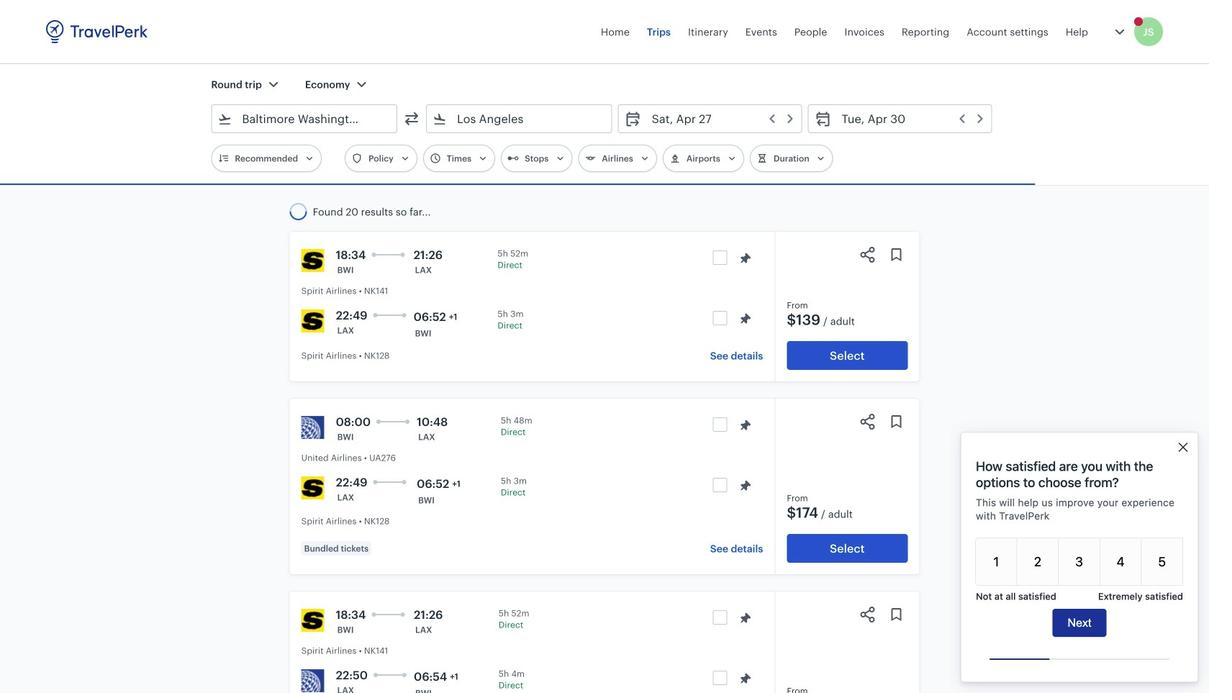 Task type: locate. For each thing, give the bounding box(es) containing it.
1 vertical spatial spirit airlines image
[[301, 310, 324, 333]]

0 vertical spatial spirit airlines image
[[301, 249, 324, 272]]

1 vertical spatial united airlines image
[[301, 669, 324, 693]]

0 vertical spatial united airlines image
[[301, 416, 324, 439]]

2 vertical spatial spirit airlines image
[[301, 477, 324, 500]]

united airlines image
[[301, 416, 324, 439], [301, 669, 324, 693]]

To search field
[[447, 107, 593, 130]]

2 spirit airlines image from the top
[[301, 310, 324, 333]]

1 united airlines image from the top
[[301, 416, 324, 439]]

1 spirit airlines image from the top
[[301, 249, 324, 272]]

2 united airlines image from the top
[[301, 669, 324, 693]]

From search field
[[232, 107, 378, 130]]

spirit airlines image
[[301, 249, 324, 272], [301, 310, 324, 333], [301, 477, 324, 500]]

3 spirit airlines image from the top
[[301, 477, 324, 500]]



Task type: vqa. For each thing, say whether or not it's contained in the screenshot.
3rd Spirit Airlines icon
yes



Task type: describe. For each thing, give the bounding box(es) containing it.
Return field
[[832, 107, 986, 130]]

spirit airlines image
[[301, 609, 324, 632]]

Depart field
[[642, 107, 796, 130]]



